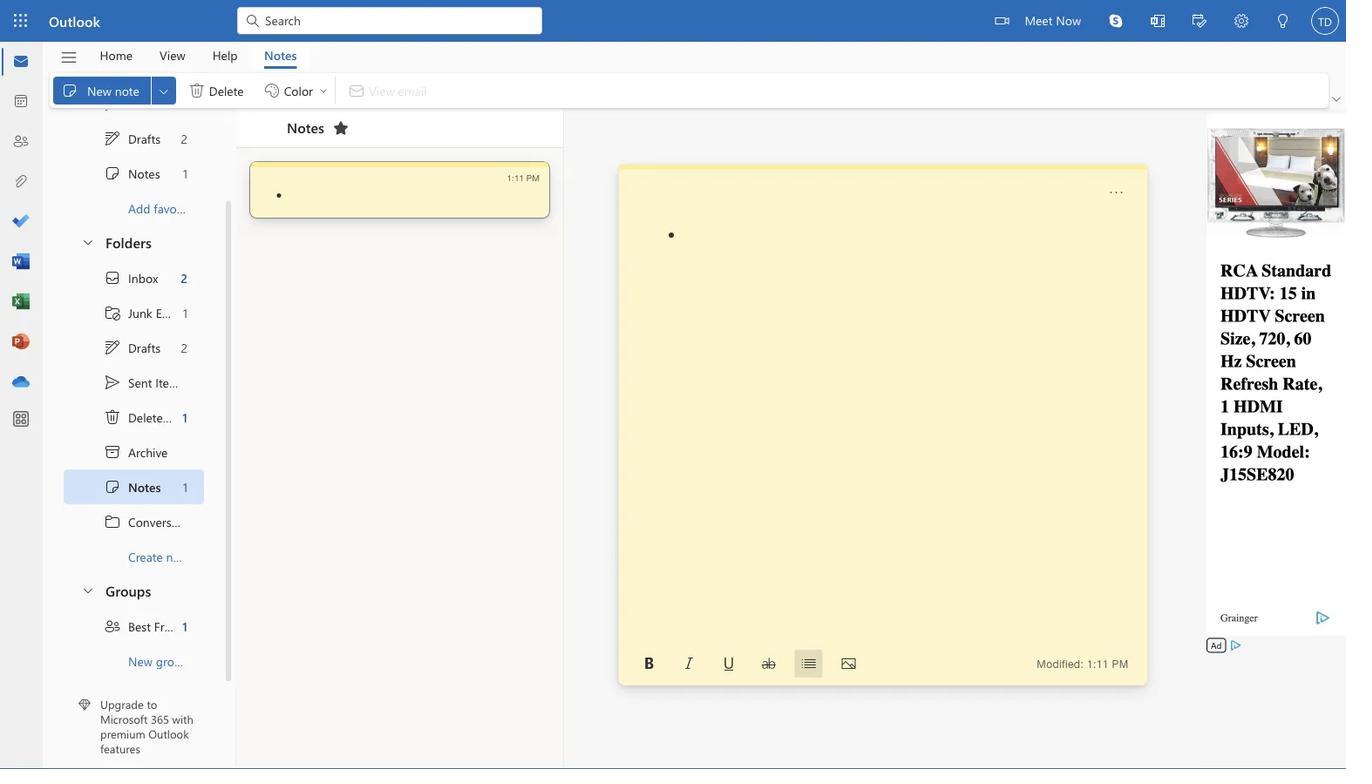 Task type: locate. For each thing, give the bounding box(es) containing it.
features
[[100, 742, 140, 757]]

2 inside  tree item
[[181, 270, 187, 286]]

 inside groups tree item
[[81, 583, 95, 597]]

365
[[151, 712, 169, 727]]

 button left groups
[[72, 574, 102, 606]]

 button
[[72, 225, 102, 258], [72, 574, 102, 606]]

 tree item down  archive
[[64, 469, 204, 504]]

 up ''
[[104, 478, 121, 496]]

new inside tree item
[[128, 653, 152, 669]]

new left 'note'
[[87, 82, 112, 98]]

1 vertical spatial 
[[104, 374, 121, 391]]

2 down the edit group
[[181, 130, 187, 146]]

last edited: 1:11 pm. tree item
[[250, 162, 549, 218]]

notes inside button
[[264, 47, 297, 63]]

2  tree item from the top
[[64, 330, 204, 365]]

1 vertical spatial  tree item
[[64, 365, 204, 400]]

 inbox
[[104, 269, 158, 286]]

1  tree item from the top
[[64, 156, 204, 190]]

2 vertical spatial 2
[[181, 339, 187, 355]]

0 vertical spatial  tree item
[[64, 86, 204, 121]]


[[332, 119, 350, 137]]

 button
[[1329, 91, 1344, 108]]

0 vertical spatial  button
[[72, 225, 102, 258]]

 down  new note on the top left
[[104, 129, 121, 147]]

2  button from the top
[[72, 574, 102, 606]]

 sent items
[[104, 95, 185, 112], [104, 374, 185, 391]]

1 vertical spatial new
[[128, 653, 152, 669]]

 inside tree item
[[104, 408, 121, 426]]

 tree item
[[64, 121, 204, 156], [64, 330, 204, 365]]

2  tree item from the top
[[64, 365, 204, 400]]

 tree item
[[64, 504, 204, 539]]

delete
[[209, 82, 244, 98]]

 down 
[[61, 82, 78, 99]]

1 right junk
[[183, 304, 187, 321]]

0 horizontal spatial 
[[104, 408, 121, 426]]

outlook banner
[[0, 0, 1346, 44]]

2  drafts from the top
[[104, 339, 161, 356]]

 tree item down 'note'
[[64, 121, 204, 156]]

drafts down 'note'
[[128, 130, 161, 146]]

1 vertical spatial outlook
[[148, 727, 189, 742]]

 notes
[[104, 164, 160, 182], [104, 478, 161, 496]]

 button
[[1221, 0, 1262, 44]]

0 vertical spatial 
[[104, 129, 121, 147]]

0 vertical spatial 
[[61, 82, 78, 99]]

items up  deleted items
[[155, 374, 185, 390]]


[[995, 14, 1009, 28]]


[[1109, 186, 1123, 200]]

drafts down  junk email 1
[[128, 339, 161, 355]]

more apps image
[[12, 411, 30, 429]]

1 vertical spatial  sent items
[[104, 374, 185, 391]]

 tree item down junk
[[64, 330, 204, 365]]

 button left folders
[[72, 225, 102, 258]]

add favorite tree item
[[64, 190, 204, 225]]


[[842, 657, 856, 671]]

1 1 from the top
[[183, 165, 187, 181]]

 tree item
[[64, 156, 204, 190], [64, 469, 204, 504]]

1 vertical spatial 
[[104, 408, 121, 426]]

2 drafts from the top
[[128, 339, 161, 355]]

1 up the favorite
[[183, 165, 187, 181]]

1 vertical spatial items
[[155, 374, 185, 390]]

 button inside groups tree item
[[72, 574, 102, 606]]

groups tree item
[[64, 574, 204, 609]]

home
[[100, 47, 133, 63]]

0 vertical spatial 1:11
[[507, 173, 524, 183]]

0 vertical spatial  notes
[[104, 164, 160, 182]]

new inside  new note
[[87, 82, 112, 98]]

items right deleted
[[173, 409, 203, 425]]


[[104, 129, 121, 147], [104, 339, 121, 356]]

 button inside folders "tree item"
[[72, 225, 102, 258]]

notes left the  button
[[287, 118, 324, 137]]

2 up email at the top left
[[181, 270, 187, 286]]

with
[[172, 712, 193, 727]]


[[61, 82, 78, 99], [104, 164, 121, 182], [104, 478, 121, 496]]

 drafts down  tree item
[[104, 339, 161, 356]]

notes up the 
[[264, 47, 297, 63]]

new
[[87, 82, 112, 98], [128, 653, 152, 669]]

 notes up add favorite tree item
[[104, 164, 160, 182]]

 sent items up deleted
[[104, 374, 185, 391]]

create new folder tree item
[[64, 539, 223, 574]]

2 2 from the top
[[181, 270, 187, 286]]

tree
[[64, 260, 223, 574]]


[[244, 12, 262, 30]]

tree containing 
[[64, 260, 223, 574]]

1 vertical spatial 
[[104, 339, 121, 356]]

0 vertical spatial  tree item
[[64, 121, 204, 156]]

2  sent items from the top
[[104, 374, 185, 391]]

1 horizontal spatial outlook
[[148, 727, 189, 742]]


[[188, 82, 206, 99], [104, 408, 121, 426]]

1 vertical spatial  tree item
[[64, 330, 204, 365]]

1 2 from the top
[[181, 130, 187, 146]]

1:11
[[507, 173, 524, 183], [1087, 658, 1109, 671]]

2  notes from the top
[[104, 478, 161, 496]]

0 vertical spatial drafts
[[128, 130, 161, 146]]

1 vertical spatial 2
[[181, 270, 187, 286]]

create new folder
[[128, 549, 223, 565]]

1 up  tree item
[[183, 479, 187, 495]]

archive
[[128, 444, 168, 460]]

:
[[1080, 658, 1084, 671]]


[[1151, 14, 1165, 28]]

notes up the add
[[128, 165, 160, 181]]

application containing outlook
[[0, 0, 1346, 770]]

 tree item down home button
[[64, 86, 204, 121]]


[[60, 48, 78, 67]]

1 horizontal spatial new
[[128, 653, 152, 669]]

files image
[[12, 173, 30, 191]]

0 horizontal spatial 1:11
[[507, 173, 524, 183]]

notes down "archive" at the bottom of page
[[128, 479, 161, 495]]

upgrade
[[100, 697, 144, 713]]

calendar image
[[12, 93, 30, 111]]

 tree item
[[64, 295, 204, 330]]

mail image
[[12, 53, 30, 71]]

groups
[[105, 581, 151, 600]]

notes button
[[251, 42, 310, 69]]

folders tree item
[[64, 225, 204, 260]]

 tree item
[[64, 435, 204, 469]]

0 horizontal spatial new
[[87, 82, 112, 98]]

1:11 inside tree item
[[507, 173, 524, 183]]

 drafts
[[104, 129, 161, 147], [104, 339, 161, 356]]

left-rail-appbar navigation
[[3, 42, 38, 403]]

ad
[[1211, 640, 1222, 652]]

 tree item up deleted
[[64, 365, 204, 400]]

 delete
[[188, 82, 244, 99]]

3 2 from the top
[[181, 339, 187, 355]]

outlook
[[49, 11, 100, 30], [148, 727, 189, 742]]

favorite
[[154, 200, 194, 216]]

1 right deleted
[[183, 409, 187, 425]]

create
[[128, 549, 163, 565]]

 left groups
[[81, 583, 95, 597]]

1 drafts from the top
[[128, 130, 161, 146]]

0 vertical spatial new
[[87, 82, 112, 98]]

to
[[147, 697, 157, 713]]

 sent items down home button
[[104, 95, 185, 112]]

 button
[[152, 77, 176, 105]]

new group
[[128, 653, 188, 669]]

new left group
[[128, 653, 152, 669]]

0 vertical spatial 
[[104, 95, 121, 112]]

0 vertical spatial  tree item
[[64, 156, 204, 190]]

2 for second  tree item from the top
[[181, 339, 187, 355]]


[[157, 84, 171, 98], [318, 85, 329, 96], [81, 235, 95, 248], [81, 583, 95, 597]]

pm
[[526, 173, 540, 183], [1112, 658, 1129, 671]]

 button for groups
[[72, 574, 102, 606]]

1 vertical spatial pm
[[1112, 658, 1129, 671]]

 down home button
[[104, 95, 121, 112]]

1  from the top
[[104, 129, 121, 147]]

 notes up  tree item
[[104, 478, 161, 496]]

2 1 from the top
[[183, 304, 187, 321]]

color
[[284, 82, 313, 98]]

2 down email at the top left
[[181, 339, 187, 355]]

notes heading
[[264, 109, 355, 147]]

microsoft
[[100, 712, 148, 727]]

1 horizontal spatial 1:11
[[1087, 658, 1109, 671]]

1 vertical spatial 
[[104, 164, 121, 182]]

tab list containing home
[[86, 42, 310, 69]]

1 vertical spatial  tree item
[[64, 469, 204, 504]]

1 vertical spatial drafts
[[128, 339, 161, 355]]

1 inside  junk email 1
[[183, 304, 187, 321]]

 inside the  color 
[[318, 85, 329, 96]]

1 vertical spatial  notes
[[104, 478, 161, 496]]

1 vertical spatial 1:11
[[1087, 658, 1109, 671]]

2 sent from the top
[[128, 374, 152, 390]]

 down 
[[104, 339, 121, 356]]

0 vertical spatial 
[[188, 82, 206, 99]]

 up the 
[[104, 408, 121, 426]]

application
[[0, 0, 1346, 770]]

outlook up  button
[[49, 11, 100, 30]]

outlook down to
[[148, 727, 189, 742]]

items inside  deleted items
[[173, 409, 203, 425]]

now
[[1056, 12, 1081, 28]]

add
[[128, 200, 150, 216]]

 right color
[[318, 85, 329, 96]]

 left delete
[[188, 82, 206, 99]]

2  from the top
[[104, 339, 121, 356]]

3 1 from the top
[[183, 409, 187, 425]]


[[1234, 14, 1248, 28]]

1 vertical spatial  drafts
[[104, 339, 161, 356]]

 tree item up the add
[[64, 156, 204, 190]]

 button
[[1102, 179, 1130, 207]]

0 vertical spatial 2
[[181, 130, 187, 146]]


[[1276, 14, 1290, 28]]

outlook link
[[49, 0, 100, 42]]

 button
[[635, 650, 663, 678]]

0 horizontal spatial pm
[[526, 173, 540, 183]]


[[1193, 14, 1207, 28]]

 for second  tree item from the top
[[104, 339, 121, 356]]

td image
[[1311, 7, 1339, 35]]

2  from the top
[[104, 374, 121, 391]]


[[263, 82, 280, 99]]

people image
[[12, 133, 30, 151]]

items right 'note'
[[155, 95, 185, 111]]

1:11 pm
[[507, 173, 540, 183]]

1 vertical spatial sent
[[128, 374, 152, 390]]

1 horizontal spatial pm
[[1112, 658, 1129, 671]]

 drafts down 'note'
[[104, 129, 161, 147]]

items
[[155, 95, 185, 111], [155, 374, 185, 390], [173, 409, 203, 425]]

1 horizontal spatial 
[[188, 82, 206, 99]]

 left folders
[[81, 235, 95, 248]]

 button
[[1095, 0, 1137, 42]]

view
[[160, 47, 185, 63]]

 up the  tree item
[[104, 374, 121, 391]]

1
[[183, 165, 187, 181], [183, 304, 187, 321], [183, 409, 187, 425], [183, 479, 187, 495], [183, 618, 187, 634]]


[[722, 657, 736, 671]]


[[642, 657, 656, 671]]


[[1332, 95, 1341, 104]]

1  notes from the top
[[104, 164, 160, 182]]

0 vertical spatial  drafts
[[104, 129, 161, 147]]

0 vertical spatial pm
[[526, 173, 540, 183]]

 up add favorite tree item
[[104, 164, 121, 182]]

sent up the  tree item
[[128, 374, 152, 390]]

home button
[[87, 42, 146, 69]]

 down view button on the left of the page
[[157, 84, 171, 98]]

0 vertical spatial outlook
[[49, 11, 100, 30]]

2 vertical spatial items
[[173, 409, 203, 425]]

5 1 from the top
[[183, 618, 187, 634]]

0 horizontal spatial outlook
[[49, 11, 100, 30]]

0 vertical spatial  sent items
[[104, 95, 185, 112]]

tab list
[[86, 42, 310, 69]]

 inside the edit group
[[188, 82, 206, 99]]

meet now
[[1025, 12, 1081, 28]]

1 vertical spatial  button
[[72, 574, 102, 606]]

1  sent items from the top
[[104, 95, 185, 112]]

drafts
[[128, 130, 161, 146], [128, 339, 161, 355]]

1  button from the top
[[72, 225, 102, 258]]

sent down home button
[[128, 95, 152, 111]]

 tree item
[[64, 260, 204, 295]]

0 vertical spatial sent
[[128, 95, 152, 111]]

 tree item
[[64, 86, 204, 121], [64, 365, 204, 400]]

modified : 1:11 pm
[[1037, 658, 1129, 671]]

1 up group
[[183, 618, 187, 634]]



Task type: vqa. For each thing, say whether or not it's contained in the screenshot.
THIS within Message list list box
no



Task type: describe. For each thing, give the bounding box(es) containing it.
premium
[[100, 727, 145, 742]]

2 for 2nd  tree item from the bottom
[[181, 130, 187, 146]]

new
[[166, 549, 188, 565]]

 deleted items
[[104, 408, 203, 426]]

onedrive image
[[12, 374, 30, 391]]

modified
[[1037, 658, 1080, 671]]

4 1 from the top
[[183, 479, 187, 495]]

 button
[[1137, 0, 1179, 44]]

 button
[[675, 650, 703, 678]]

premium features image
[[78, 700, 91, 712]]


[[104, 443, 121, 461]]

2 for  tree item
[[181, 270, 187, 286]]

1  drafts from the top
[[104, 129, 161, 147]]

junk
[[128, 304, 152, 321]]

 inside tree
[[104, 374, 121, 391]]

email
[[156, 304, 185, 321]]

1 inside  tree item
[[183, 618, 187, 634]]

 for  delete
[[188, 82, 206, 99]]

to do image
[[12, 214, 30, 231]]

excel image
[[12, 294, 30, 311]]

help button
[[199, 42, 251, 69]]

group
[[156, 653, 188, 669]]

 button
[[835, 650, 863, 678]]

new group tree item
[[64, 644, 204, 679]]


[[104, 304, 121, 321]]

upgrade to microsoft 365 with premium outlook features
[[100, 697, 193, 757]]

1  from the top
[[104, 95, 121, 112]]

add favorite
[[128, 200, 194, 216]]

notes 
[[287, 118, 350, 137]]

outlook inside upgrade to microsoft 365 with premium outlook features
[[148, 727, 189, 742]]

 button
[[1262, 0, 1304, 44]]

 archive
[[104, 443, 168, 461]]

 inside folders "tree item"
[[81, 235, 95, 248]]

 button for folders
[[72, 225, 102, 258]]

powerpoint image
[[12, 334, 30, 351]]

 button
[[327, 114, 355, 142]]

 button
[[51, 43, 86, 72]]

 button
[[755, 650, 783, 678]]

notes inside notes 
[[287, 118, 324, 137]]

 button
[[1179, 0, 1221, 44]]

styles toolbar toolbar
[[629, 650, 869, 678]]

 inside the edit group
[[61, 82, 78, 99]]

edit new note main content
[[618, 165, 1148, 686]]

 for  deleted items
[[104, 408, 121, 426]]

1  tree item from the top
[[64, 86, 204, 121]]

Search for email, meetings, files and more. field
[[263, 11, 532, 29]]


[[802, 657, 816, 671]]

pm inside tree item
[[526, 173, 540, 183]]


[[104, 618, 121, 635]]

pm inside edit new note main content
[[1112, 658, 1129, 671]]

 for 2nd  tree item from the bottom
[[104, 129, 121, 147]]


[[762, 657, 776, 671]]

word image
[[12, 254, 30, 271]]

1  tree item from the top
[[64, 121, 204, 156]]

 search field
[[237, 0, 542, 39]]

1 sent from the top
[[128, 95, 152, 111]]


[[104, 513, 121, 530]]

 new note
[[61, 82, 139, 99]]

2  tree item from the top
[[64, 469, 204, 504]]

help
[[212, 47, 238, 63]]

Editing note text field
[[661, 226, 1104, 643]]

deleted
[[128, 409, 170, 425]]

folder
[[192, 549, 223, 565]]

0 vertical spatial items
[[155, 95, 185, 111]]


[[104, 269, 121, 286]]


[[1109, 14, 1123, 28]]

 color 
[[263, 82, 329, 99]]

2 vertical spatial 
[[104, 478, 121, 496]]

outlook inside banner
[[49, 11, 100, 30]]

set your advertising preferences image
[[1229, 639, 1243, 653]]

meet
[[1025, 12, 1053, 28]]

folders
[[105, 232, 152, 251]]

 tree item
[[64, 609, 204, 644]]

 tree item
[[64, 400, 204, 435]]

view button
[[147, 42, 198, 69]]

note
[[115, 82, 139, 98]]

 button
[[715, 650, 743, 678]]

 button
[[795, 650, 823, 678]]

 junk email 1
[[104, 304, 187, 321]]

1 inside the  tree item
[[183, 409, 187, 425]]

edit group
[[53, 73, 331, 108]]

inbox
[[128, 270, 158, 286]]

 inside dropdown button
[[157, 84, 171, 98]]


[[682, 657, 696, 671]]

1:11 inside edit new note main content
[[1087, 658, 1109, 671]]



